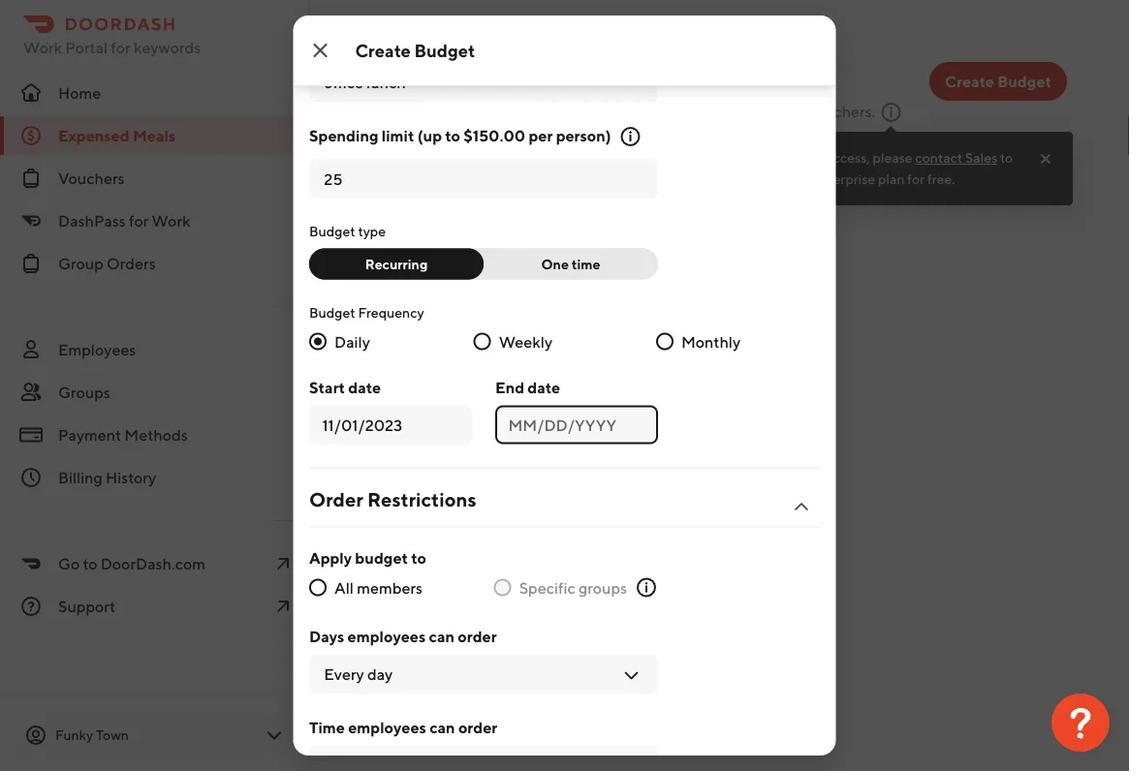 Task type: describe. For each thing, give the bounding box(es) containing it.
expensed meals link
[[0, 116, 310, 155]]

home
[[58, 84, 101, 102]]

time
[[309, 719, 345, 737]]

can for days employees can order
[[428, 628, 454, 646]]

0 horizontal spatial work
[[23, 38, 62, 57]]

budget for budget type
[[309, 223, 355, 239]]

go to doordash.com link
[[0, 545, 310, 583]]

an
[[794, 171, 809, 187]]

name
[[366, 35, 406, 54]]

close section button image
[[789, 496, 813, 519]]

keywords
[[134, 38, 201, 57]]

contact sales link
[[915, 148, 997, 168]]

billing history link
[[0, 458, 310, 497]]

enterprise
[[812, 171, 875, 187]]

employees for time
[[348, 719, 426, 737]]

to
[[724, 150, 739, 166]]

one
[[541, 256, 568, 272]]

portal
[[65, 38, 108, 57]]

methods
[[124, 426, 188, 444]]

budget name
[[309, 35, 406, 54]]

meals
[[734, 102, 775, 121]]

contact
[[915, 150, 963, 166]]

create inside order restrictions dialog
[[355, 40, 411, 61]]

10
[[533, 102, 550, 121]]

per
[[528, 126, 552, 145]]

time employees can order
[[309, 719, 497, 737]]

created
[[422, 102, 476, 121]]

vouchers.
[[808, 102, 875, 121]]

can for time employees can order
[[429, 719, 455, 737]]

daily
[[334, 332, 370, 351]]

unlimited
[[765, 150, 823, 166]]

billing
[[58, 469, 103, 487]]

0 horizontal spatial meals
[[133, 126, 176, 145]]

type
[[358, 223, 385, 239]]

restrictions
[[367, 488, 476, 511]]

tooltip containing to get unlimited access, please
[[708, 126, 1073, 205]]

home link
[[0, 74, 310, 112]]

members
[[356, 579, 422, 597]]

spending
[[309, 126, 378, 145]]

start
[[309, 378, 345, 396]]

expensed
[[663, 102, 731, 121]]

start date
[[309, 378, 380, 396]]

for inside dashpass for work link
[[129, 212, 149, 230]]

1 horizontal spatial expensed meals
[[372, 63, 601, 99]]

apply
[[309, 549, 351, 567]]

all
[[334, 579, 353, 597]]

create inside button
[[945, 72, 994, 91]]

order restrictions dialog
[[293, 16, 836, 771]]

order for days employees can order
[[457, 628, 496, 646]]

your
[[570, 102, 602, 121]]

all members
[[334, 579, 422, 597]]

apply budget to
[[309, 549, 426, 567]]

days employees can order
[[309, 628, 496, 646]]

group
[[58, 254, 104, 273]]

1 horizontal spatial expensed
[[372, 63, 511, 99]]

group orders
[[58, 254, 156, 273]]

specific groups
[[519, 579, 627, 597]]

for inside to upgrade to an enterprise plan for free.
[[907, 171, 925, 187]]

recurring
[[365, 256, 427, 272]]

date for start date
[[348, 378, 380, 396]]

support link
[[0, 587, 310, 626]]

go
[[58, 555, 80, 573]]

2 of from the left
[[553, 102, 567, 121]]

1 of from the left
[[515, 102, 530, 121]]

close create budget image
[[309, 39, 332, 62]]

spending limit (up to  $150.00 per person)
[[309, 126, 611, 145]]

1 horizontal spatial meals
[[517, 63, 601, 99]]

out
[[488, 102, 512, 121]]

doordash.com
[[100, 555, 205, 573]]

create budget inside create budget button
[[945, 72, 1052, 91]]

groups link
[[0, 373, 310, 412]]

please
[[873, 150, 913, 166]]

Specific groups radio
[[493, 579, 511, 597]]

Start date text field
[[322, 413, 458, 437]]

frequency
[[358, 304, 424, 320]]

create budget button
[[929, 62, 1067, 101]]

employees for days
[[347, 628, 425, 646]]

0 horizontal spatial expensed meals
[[58, 126, 176, 145]]

to inside go to doordash.com link
[[83, 555, 97, 573]]

employees link
[[0, 330, 310, 369]]

and
[[778, 102, 805, 121]]

end date
[[495, 378, 560, 396]]



Task type: vqa. For each thing, say whether or not it's contained in the screenshot.
Pickup corresponding to pickup button to the top
no



Task type: locate. For each thing, give the bounding box(es) containing it.
close tooltip image
[[1038, 151, 1054, 167]]

Monthly radio
[[656, 333, 673, 350]]

meals up 10
[[517, 63, 601, 99]]

to left an
[[778, 171, 791, 187]]

order
[[309, 488, 363, 511]]

One time button
[[472, 249, 658, 280]]

Daily radio
[[309, 333, 326, 350]]

2 employees from the top
[[348, 719, 426, 737]]

Spending limit (up to  $150.00 per person) text field
[[324, 167, 643, 190]]

0 vertical spatial create
[[355, 40, 411, 61]]

for
[[111, 38, 131, 57], [907, 171, 925, 187], [129, 212, 149, 230]]

create up you've
[[355, 40, 411, 61]]

1 horizontal spatial date
[[527, 378, 560, 396]]

allotted
[[605, 102, 660, 121]]

expensed
[[372, 63, 511, 99], [58, 126, 129, 145]]

groups
[[58, 383, 110, 402]]

employees
[[347, 628, 425, 646], [348, 719, 426, 737]]

budget type option group
[[309, 249, 658, 280]]

1 vertical spatial create
[[945, 72, 994, 91]]

can
[[428, 628, 454, 646], [429, 719, 455, 737]]

limit
[[381, 126, 414, 145]]

1 horizontal spatial of
[[553, 102, 567, 121]]

billing history
[[58, 469, 156, 487]]

1 vertical spatial expensed meals
[[58, 126, 176, 145]]

monthly
[[681, 332, 740, 351]]

meals down home link
[[133, 126, 176, 145]]

work inside dashpass for work link
[[152, 212, 190, 230]]

Weekly radio
[[473, 333, 491, 350]]

date right start
[[348, 378, 380, 396]]

history
[[106, 469, 156, 487]]

0 vertical spatial expensed
[[372, 63, 511, 99]]

2 vertical spatial order
[[458, 719, 497, 737]]

1
[[479, 102, 485, 121]]

(up
[[417, 126, 442, 145]]

vouchers
[[58, 169, 125, 188]]

work portal for keywords
[[23, 38, 201, 57]]

1 can from the top
[[428, 628, 454, 646]]

to upgrade to an enterprise plan for free.
[[724, 150, 1013, 187]]

payment
[[58, 426, 121, 444]]

dashpass for work
[[58, 212, 190, 230]]

2 date from the left
[[527, 378, 560, 396]]

order for time employees can order
[[458, 719, 497, 737]]

budget left name
[[309, 35, 363, 54]]

create budget
[[355, 40, 475, 61], [945, 72, 1052, 91]]

1 vertical spatial create budget
[[945, 72, 1052, 91]]

of left 10
[[515, 102, 530, 121]]

for up orders
[[129, 212, 149, 230]]

0 vertical spatial budget
[[438, 160, 489, 178]]

End date text field
[[508, 413, 645, 437]]

1 date from the left
[[348, 378, 380, 396]]

been
[[519, 160, 555, 178]]

1 horizontal spatial create
[[945, 72, 994, 91]]

1 horizontal spatial work
[[152, 212, 190, 230]]

payment methods
[[58, 426, 188, 444]]

employees down members on the left
[[347, 628, 425, 646]]

0 vertical spatial meals
[[517, 63, 601, 99]]

budget inside order restrictions dialog
[[355, 549, 408, 567]]

groups
[[578, 579, 627, 597]]

create budget up you've
[[355, 40, 475, 61]]

access,
[[826, 150, 870, 166]]

create up sales at the top right
[[945, 72, 994, 91]]

dashpass for work link
[[0, 202, 310, 240]]

added.
[[558, 160, 607, 178]]

budget for budget name
[[309, 35, 363, 54]]

2 can from the top
[[429, 719, 455, 737]]

has
[[492, 160, 516, 178]]

group orders link
[[0, 244, 310, 283]]

date for end date
[[527, 378, 560, 396]]

open resource center image
[[1052, 694, 1110, 752]]

0 horizontal spatial create budget
[[355, 40, 475, 61]]

budget left type
[[309, 223, 355, 239]]

budget up all members
[[355, 549, 408, 567]]

Recurring button
[[309, 249, 483, 280]]

for right plan
[[907, 171, 925, 187]]

expensed up the created on the top
[[372, 63, 511, 99]]

create
[[355, 40, 411, 61], [945, 72, 994, 91]]

work left portal
[[23, 38, 62, 57]]

one time
[[541, 256, 600, 272]]

support
[[58, 598, 115, 616]]

sales
[[965, 150, 997, 166]]

you've created 1 out of 10 of your allotted expensed meals and vouchers.
[[372, 102, 875, 121]]

employees
[[58, 341, 136, 359]]

budget up budget name text box
[[414, 40, 475, 61]]

expensed meals up 1
[[372, 63, 601, 99]]

create budget up sales at the top right
[[945, 72, 1052, 91]]

1 horizontal spatial create budget
[[945, 72, 1052, 91]]

work
[[23, 38, 62, 57], [152, 212, 190, 230]]

order restrictions
[[309, 488, 476, 511]]

0 vertical spatial create budget
[[355, 40, 475, 61]]

All members radio
[[309, 579, 326, 597]]

$150.00
[[463, 126, 525, 145]]

1 vertical spatial can
[[429, 719, 455, 737]]

go to doordash.com
[[58, 555, 205, 573]]

budget for budget frequency
[[309, 304, 355, 320]]

0 vertical spatial expensed meals
[[372, 63, 601, 99]]

to get unlimited access, please contact sales
[[724, 150, 997, 166]]

0 vertical spatial order
[[397, 160, 435, 178]]

work up "group orders" link on the top
[[152, 212, 190, 230]]

budget frequency
[[309, 304, 424, 320]]

for right portal
[[111, 38, 131, 57]]

no order budget has been added.
[[372, 160, 607, 178]]

expensed meals up vouchers
[[58, 126, 176, 145]]

0 horizontal spatial of
[[515, 102, 530, 121]]

budget
[[309, 35, 363, 54], [414, 40, 475, 61], [997, 72, 1052, 91], [309, 223, 355, 239], [309, 304, 355, 320]]

specific
[[519, 579, 575, 597]]

0 horizontal spatial expensed
[[58, 126, 129, 145]]

budget inside create budget button
[[997, 72, 1052, 91]]

to right go
[[83, 555, 97, 573]]

upgrade
[[724, 171, 776, 187]]

1 vertical spatial work
[[152, 212, 190, 230]]

0 horizontal spatial date
[[348, 378, 380, 396]]

weekly
[[498, 332, 552, 351]]

person)
[[555, 126, 611, 145]]

1 vertical spatial expensed
[[58, 126, 129, 145]]

1 employees from the top
[[347, 628, 425, 646]]

2 vertical spatial for
[[129, 212, 149, 230]]

of right 10
[[553, 102, 567, 121]]

1 vertical spatial order
[[457, 628, 496, 646]]

budget down spending limit (up to  $150.00 per person)
[[438, 160, 489, 178]]

budget
[[438, 160, 489, 178], [355, 549, 408, 567]]

0 vertical spatial work
[[23, 38, 62, 57]]

days
[[309, 628, 344, 646]]

to
[[445, 126, 460, 145], [1000, 150, 1013, 166], [778, 171, 791, 187], [411, 549, 426, 567], [83, 555, 97, 573]]

Budget name text field
[[324, 71, 643, 94]]

budget up daily option
[[309, 304, 355, 320]]

end
[[495, 378, 524, 396]]

expensed meals
[[372, 63, 601, 99], [58, 126, 176, 145]]

time
[[571, 256, 600, 272]]

get
[[741, 150, 762, 166]]

to right sales at the top right
[[1000, 150, 1013, 166]]

0 vertical spatial for
[[111, 38, 131, 57]]

1 vertical spatial meals
[[133, 126, 176, 145]]

1 vertical spatial budget
[[355, 549, 408, 567]]

date right "end"
[[527, 378, 560, 396]]

budget type
[[309, 223, 385, 239]]

to up members on the left
[[411, 549, 426, 567]]

to right (up
[[445, 126, 460, 145]]

orders
[[107, 254, 156, 273]]

payment methods link
[[0, 416, 310, 455]]

meals
[[517, 63, 601, 99], [133, 126, 176, 145]]

date
[[348, 378, 380, 396], [527, 378, 560, 396]]

create budget inside order restrictions dialog
[[355, 40, 475, 61]]

you've
[[372, 102, 419, 121]]

0 horizontal spatial create
[[355, 40, 411, 61]]

0 vertical spatial employees
[[347, 628, 425, 646]]

plan
[[878, 171, 905, 187]]

1 horizontal spatial budget
[[438, 160, 489, 178]]

0 vertical spatial can
[[428, 628, 454, 646]]

0 horizontal spatial budget
[[355, 549, 408, 567]]

expensed up vouchers
[[58, 126, 129, 145]]

1 vertical spatial for
[[907, 171, 925, 187]]

employees right time on the bottom
[[348, 719, 426, 737]]

budget up close tooltip icon
[[997, 72, 1052, 91]]

no
[[372, 160, 393, 178]]

free.
[[927, 171, 955, 187]]

1 vertical spatial employees
[[348, 719, 426, 737]]

tooltip
[[708, 126, 1073, 205]]



